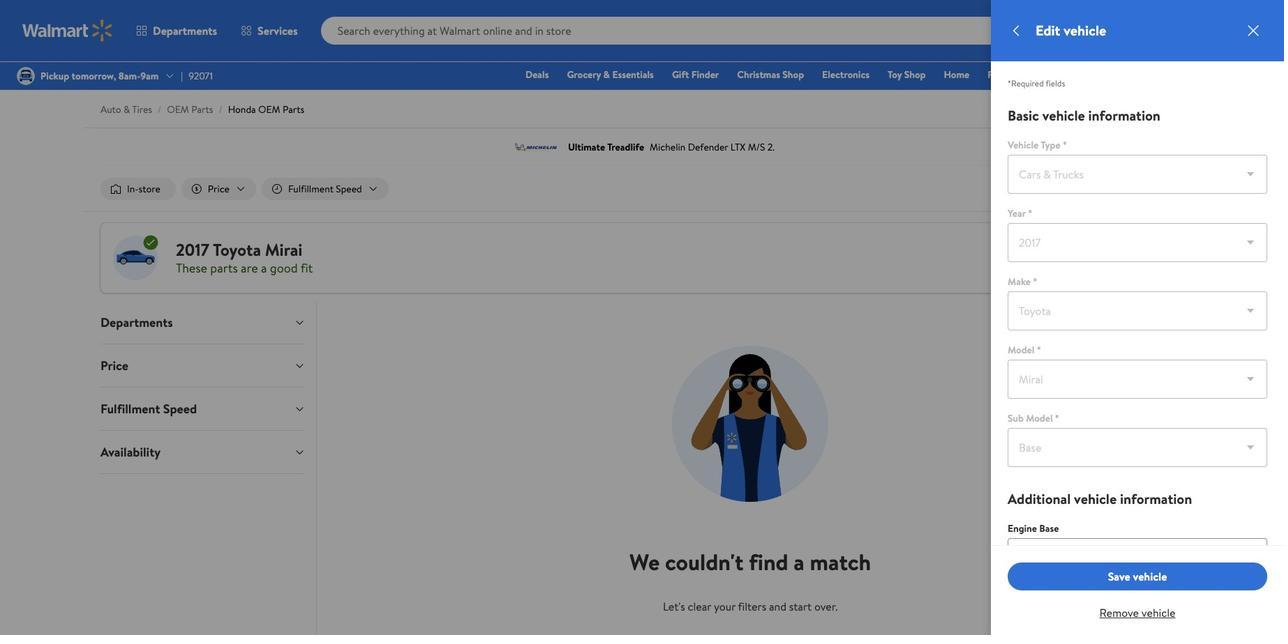 Task type: locate. For each thing, give the bounding box(es) containing it.
0 vertical spatial &
[[603, 68, 610, 82]]

vehicle inside button
[[1142, 606, 1176, 621]]

model
[[1008, 343, 1034, 357], [1026, 412, 1053, 426]]

1 horizontal spatial &
[[603, 68, 610, 82]]

a
[[261, 259, 267, 277], [794, 547, 805, 578]]

3 tab from the top
[[89, 388, 316, 431]]

sort and filter section element
[[84, 167, 1200, 212]]

parts right honda
[[283, 103, 304, 117]]

tab
[[89, 302, 316, 344], [89, 345, 316, 387], [89, 388, 316, 431], [89, 431, 316, 474]]

information for basic vehicle information
[[1088, 106, 1161, 125]]

couldn't
[[665, 547, 744, 578]]

vehicle right additional
[[1074, 490, 1117, 509]]

0 horizontal spatial parts
[[191, 103, 213, 117]]

oem right tires
[[167, 103, 189, 117]]

in-store
[[127, 182, 160, 196]]

are
[[241, 259, 258, 277]]

1 vertical spatial information
[[1120, 490, 1192, 509]]

vehicle up type
[[1042, 106, 1085, 125]]

home
[[944, 68, 969, 82]]

shop
[[783, 68, 804, 82], [904, 68, 926, 82]]

gift finder
[[672, 68, 719, 82]]

/
[[158, 103, 161, 117], [219, 103, 222, 117]]

fit
[[301, 259, 313, 277]]

0 horizontal spatial shop
[[783, 68, 804, 82]]

in-
[[127, 182, 139, 196]]

1 shop from the left
[[783, 68, 804, 82]]

2 tab from the top
[[89, 345, 316, 387]]

additional vehicle information
[[1008, 490, 1192, 509]]

0 horizontal spatial oem
[[167, 103, 189, 117]]

vehicle for save
[[1133, 569, 1167, 585]]

vehicle right remove
[[1142, 606, 1176, 621]]

make *
[[1008, 275, 1037, 289]]

finder
[[691, 68, 719, 82]]

6
[[1253, 15, 1258, 27]]

fashion link
[[981, 67, 1026, 82]]

/ left honda
[[219, 103, 222, 117]]

1 vertical spatial &
[[124, 103, 130, 117]]

by
[[1059, 181, 1071, 197]]

1 vertical spatial a
[[794, 547, 805, 578]]

vehicle right 'save'
[[1133, 569, 1167, 585]]

Search search field
[[321, 17, 1043, 45]]

basic vehicle information
[[1008, 106, 1161, 125]]

6 $187.37
[[1239, 15, 1260, 44]]

gift cards link
[[1032, 67, 1088, 82]]

oem
[[167, 103, 189, 117], [258, 103, 280, 117]]

* for make *
[[1033, 275, 1037, 289]]

vehicle for additional
[[1074, 490, 1117, 509]]

your
[[714, 599, 736, 615]]

edit vehicle dialog
[[991, 0, 1284, 636]]

oem right honda
[[258, 103, 280, 117]]

gift finder link
[[666, 67, 725, 82]]

1 / from the left
[[158, 103, 161, 117]]

save
[[1108, 569, 1130, 585]]

sub
[[1008, 412, 1024, 426]]

match
[[810, 547, 871, 578]]

0 horizontal spatial a
[[261, 259, 267, 277]]

2 / from the left
[[219, 103, 222, 117]]

vehicle
[[1064, 21, 1106, 40], [1042, 106, 1085, 125], [1074, 490, 1117, 509], [1133, 569, 1167, 585], [1142, 606, 1176, 621]]

* right sub
[[1055, 412, 1059, 426]]

vehicle inside button
[[1133, 569, 1167, 585]]

grocery & essentials
[[567, 68, 654, 82]]

2 oem from the left
[[258, 103, 280, 117]]

1 horizontal spatial parts
[[283, 103, 304, 117]]

auto & tires link
[[100, 103, 152, 117]]

model right sub
[[1026, 412, 1053, 426]]

0 horizontal spatial &
[[124, 103, 130, 117]]

a right find on the bottom right of page
[[794, 547, 805, 578]]

vehicle for basic
[[1042, 106, 1085, 125]]

&
[[603, 68, 610, 82], [124, 103, 130, 117]]

1 horizontal spatial shop
[[904, 68, 926, 82]]

2 gift from the left
[[1038, 68, 1055, 82]]

gift cards
[[1038, 68, 1082, 82]]

0 vertical spatial information
[[1088, 106, 1161, 125]]

0 horizontal spatial gift
[[672, 68, 689, 82]]

a inside 2017 toyota mirai these parts are a good fit
[[261, 259, 267, 277]]

& for essentials
[[603, 68, 610, 82]]

a right are
[[261, 259, 267, 277]]

* for model *
[[1037, 343, 1041, 357]]

engine
[[1008, 522, 1037, 536]]

1 horizontal spatial a
[[794, 547, 805, 578]]

* right type
[[1063, 138, 1067, 152]]

0 horizontal spatial /
[[158, 103, 161, 117]]

basic
[[1008, 106, 1039, 125]]

gift inside gift finder link
[[672, 68, 689, 82]]

remove vehicle
[[1100, 606, 1176, 621]]

gift
[[672, 68, 689, 82], [1038, 68, 1055, 82]]

type
[[1041, 138, 1060, 152]]

and
[[769, 599, 786, 615]]

information
[[1088, 106, 1161, 125], [1120, 490, 1192, 509]]

1 gift from the left
[[672, 68, 689, 82]]

2 parts from the left
[[283, 103, 304, 117]]

back button image
[[1008, 22, 1024, 39]]

auto & tires / oem parts / honda oem parts
[[100, 103, 304, 117]]

/ right tires
[[158, 103, 161, 117]]

1 oem from the left
[[167, 103, 189, 117]]

let's clear your filters and start over.
[[663, 599, 838, 615]]

gift inside gift cards link
[[1038, 68, 1055, 82]]

tires
[[132, 103, 152, 117]]

Walmart Site-Wide search field
[[321, 17, 1043, 45]]

start
[[789, 599, 812, 615]]

& inside grocery & essentials link
[[603, 68, 610, 82]]

good
[[270, 259, 298, 277]]

shop for christmas shop
[[783, 68, 804, 82]]

shop right toy
[[904, 68, 926, 82]]

year *
[[1008, 207, 1032, 221]]

& left tires
[[124, 103, 130, 117]]

parts
[[210, 259, 238, 277]]

1 horizontal spatial gift
[[1038, 68, 1055, 82]]

model down make *
[[1008, 343, 1034, 357]]

these
[[176, 259, 207, 277]]

shop right christmas
[[783, 68, 804, 82]]

4 tab from the top
[[89, 431, 316, 474]]

1 vertical spatial model
[[1026, 412, 1053, 426]]

*required fields
[[1008, 77, 1065, 89]]

0 vertical spatial a
[[261, 259, 267, 277]]

& right "grocery" on the left
[[603, 68, 610, 82]]

vehicle right edit
[[1064, 21, 1106, 40]]

additional
[[1008, 490, 1071, 509]]

1 horizontal spatial /
[[219, 103, 222, 117]]

save vehicle
[[1108, 569, 1167, 585]]

* up sub model *
[[1037, 343, 1041, 357]]

remove vehicle button
[[1008, 591, 1267, 621]]

1 tab from the top
[[89, 302, 316, 344]]

honda oem parts link
[[228, 103, 304, 117]]

let's
[[663, 599, 685, 615]]

toyota
[[213, 238, 261, 261]]

* for year *
[[1028, 207, 1032, 221]]

* right year on the right of page
[[1028, 207, 1032, 221]]

deals link
[[519, 67, 555, 82]]

2 shop from the left
[[904, 68, 926, 82]]

remove
[[1100, 606, 1139, 621]]

electronics
[[822, 68, 870, 82]]

1 horizontal spatial oem
[[258, 103, 280, 117]]

christmas shop
[[737, 68, 804, 82]]

vehicle for remove
[[1142, 606, 1176, 621]]

* right make
[[1033, 275, 1037, 289]]

change button
[[1117, 247, 1172, 269]]

*
[[1063, 138, 1067, 152], [1028, 207, 1032, 221], [1033, 275, 1037, 289], [1037, 343, 1041, 357], [1055, 412, 1059, 426]]

information for additional vehicle information
[[1120, 490, 1192, 509]]

parts left honda
[[191, 103, 213, 117]]

store
[[139, 182, 160, 196]]

home link
[[938, 67, 976, 82]]



Task type: vqa. For each thing, say whether or not it's contained in the screenshot.
the vehicle associated with Additional
yes



Task type: describe. For each thing, give the bounding box(es) containing it.
car,truck,van image
[[112, 235, 159, 282]]

close dialog image
[[1245, 22, 1262, 39]]

fashion
[[988, 68, 1020, 82]]

we couldn't find a match status
[[630, 547, 871, 636]]

christmas shop link
[[731, 67, 810, 82]]

2017
[[176, 238, 209, 261]]

toy
[[888, 68, 902, 82]]

auto
[[100, 103, 121, 117]]

walmart image
[[22, 20, 113, 42]]

we couldn't find a match
[[630, 547, 871, 578]]

grocery
[[567, 68, 601, 82]]

model *
[[1008, 343, 1041, 357]]

& for tires
[[124, 103, 130, 117]]

grocery & essentials link
[[561, 67, 660, 82]]

electronics link
[[816, 67, 876, 82]]

base
[[1039, 522, 1059, 536]]

a inside status
[[794, 547, 805, 578]]

honda
[[228, 103, 256, 117]]

toy shop
[[888, 68, 926, 82]]

make
[[1008, 275, 1031, 289]]

clear
[[688, 599, 711, 615]]

sub model *
[[1008, 412, 1059, 426]]

mirai
[[265, 238, 302, 261]]

|
[[1076, 181, 1078, 197]]

1 parts from the left
[[191, 103, 213, 117]]

$187.37
[[1239, 34, 1260, 44]]

sort
[[1035, 181, 1056, 197]]

0 vertical spatial model
[[1008, 343, 1034, 357]]

save vehicle button
[[1008, 563, 1267, 591]]

find
[[749, 547, 788, 578]]

we
[[630, 547, 660, 578]]

oem parts link
[[167, 103, 213, 117]]

engine base
[[1008, 522, 1059, 536]]

christmas
[[737, 68, 780, 82]]

edit
[[1036, 21, 1060, 40]]

change
[[1129, 251, 1161, 265]]

over.
[[814, 599, 838, 615]]

2017 toyota mirai these parts are a good fit
[[176, 238, 313, 277]]

deals
[[525, 68, 549, 82]]

vehicle type *
[[1008, 138, 1067, 152]]

cards
[[1058, 68, 1082, 82]]

gift for gift finder
[[672, 68, 689, 82]]

edit vehicle
[[1036, 21, 1106, 40]]

*required
[[1008, 77, 1044, 89]]

shop for toy shop
[[904, 68, 926, 82]]

toy shop link
[[881, 67, 932, 82]]

fields
[[1046, 77, 1065, 89]]

year
[[1008, 207, 1026, 221]]

gift for gift cards
[[1038, 68, 1055, 82]]

in-store button
[[100, 178, 176, 200]]

filters
[[738, 599, 766, 615]]

vehicle for edit
[[1064, 21, 1106, 40]]

sort by |
[[1035, 181, 1078, 197]]

vehicle
[[1008, 138, 1039, 152]]

essentials
[[612, 68, 654, 82]]



